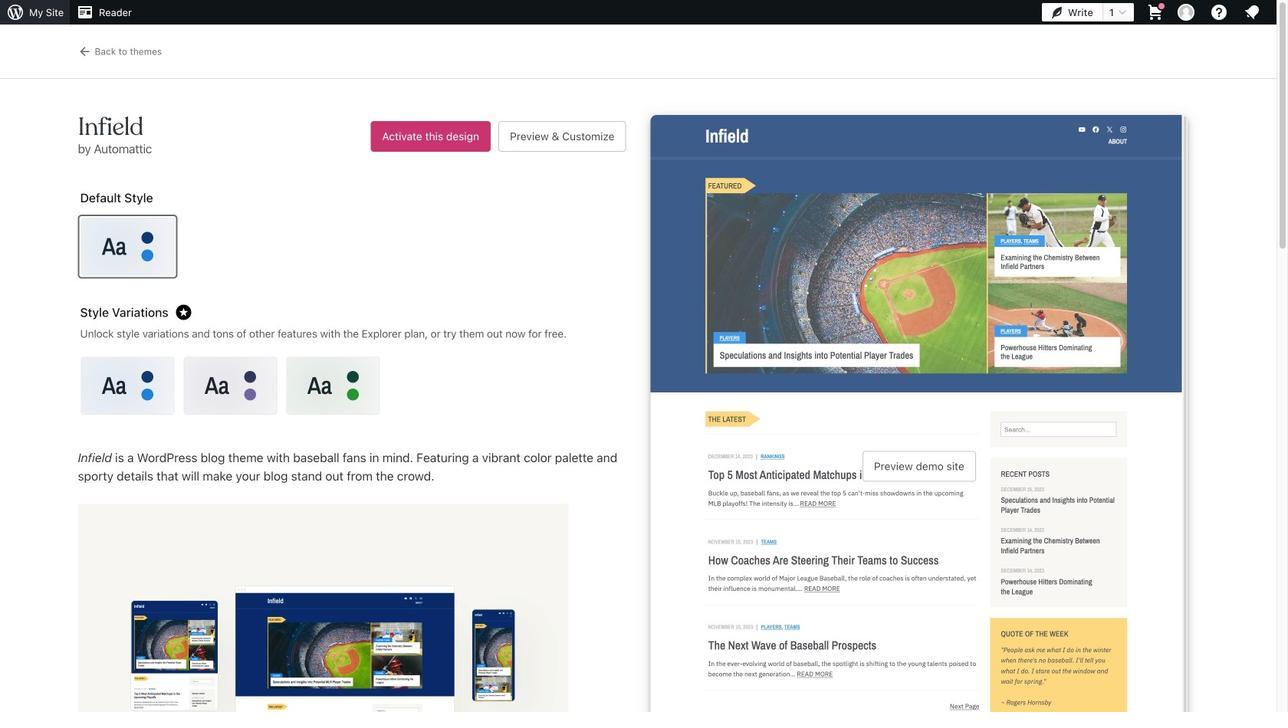 Task type: vqa. For each thing, say whether or not it's contained in the screenshot.
main content
yes



Task type: locate. For each thing, give the bounding box(es) containing it.
main content
[[0, 25, 1277, 713]]



Task type: describe. For each thing, give the bounding box(es) containing it.
manage your notifications image
[[1244, 3, 1262, 21]]

my profile image
[[1178, 4, 1195, 21]]

help image
[[1211, 3, 1229, 21]]

my shopping cart image
[[1147, 3, 1165, 21]]



